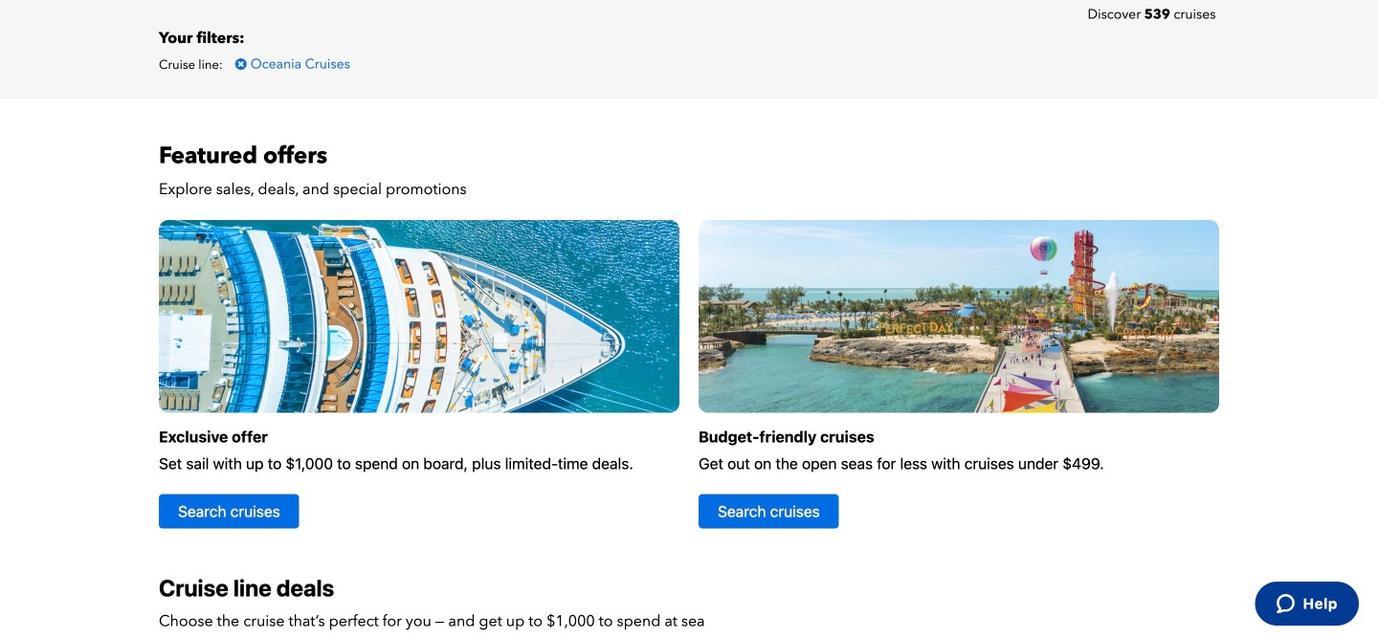 Task type: describe. For each thing, give the bounding box(es) containing it.
oceania cruises has been selected for your cruise search filter. remove oceania cruises from your cruise search filter. image
[[235, 57, 247, 71]]

cheap cruises image
[[699, 220, 1219, 413]]



Task type: locate. For each thing, give the bounding box(es) containing it.
cruise sale image
[[159, 220, 680, 413]]



Task type: vqa. For each thing, say whether or not it's contained in the screenshot.
oceania cruises has been selected for your cruise search filter. remove oceania cruises from your cruise search filter. icon
yes



